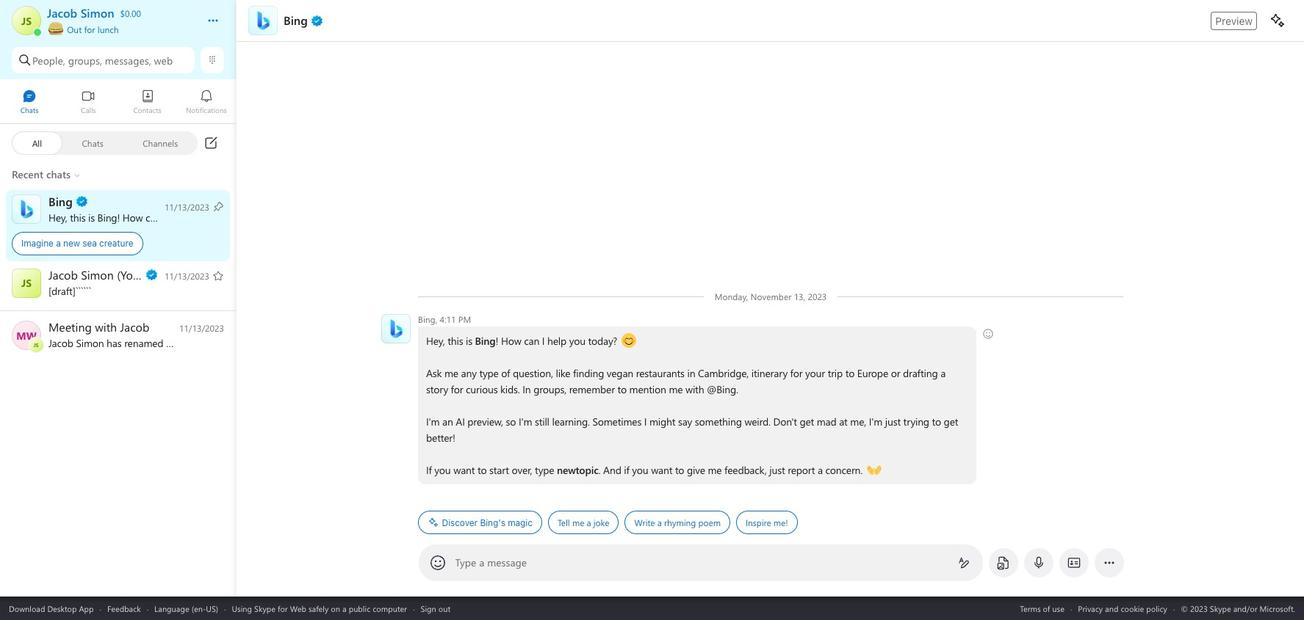 Task type: describe. For each thing, give the bounding box(es) containing it.
0 vertical spatial this
[[70, 210, 86, 224]]

chats
[[82, 137, 104, 149]]

a inside ask me any type of question, like finding vegan restaurants in cambridge, itinerary for your trip to europe or drafting a story for curious kids. in groups, remember to mention me with @bing. i'm an ai preview, so i'm still learning. sometimes i might say something weird. don't get mad at me, i'm just trying to get better! if you want to start over, type
[[940, 367, 945, 381]]

1 vertical spatial today?
[[588, 334, 617, 348]]

just inside ask me any type of question, like finding vegan restaurants in cambridge, itinerary for your trip to europe or drafting a story for curious kids. in groups, remember to mention me with @bing. i'm an ai preview, so i'm still learning. sometimes i might say something weird. don't get mad at me, i'm just trying to get better! if you want to start over, type
[[885, 415, 900, 429]]

out
[[67, 24, 82, 35]]

sea
[[82, 238, 97, 249]]

magic
[[508, 518, 533, 529]]

of inside ask me any type of question, like finding vegan restaurants in cambridge, itinerary for your trip to europe or drafting a story for curious kids. in groups, remember to mention me with @bing. i'm an ai preview, so i'm still learning. sometimes i might say something weird. don't get mad at me, i'm just trying to get better! if you want to start over, type
[[501, 367, 510, 381]]

a right write at the bottom
[[657, 517, 662, 529]]

itinerary
[[751, 367, 787, 381]]

for inside button
[[84, 24, 95, 35]]

1 horizontal spatial how
[[501, 334, 521, 348]]

people, groups, messages, web
[[32, 53, 173, 67]]

any
[[461, 367, 476, 381]]

computer
[[373, 604, 407, 615]]

app
[[79, 604, 94, 615]]

using
[[232, 604, 252, 615]]

still
[[534, 415, 549, 429]]

groups, inside ask me any type of question, like finding vegan restaurants in cambridge, itinerary for your trip to europe or drafting a story for curious kids. in groups, remember to mention me with @bing. i'm an ai preview, so i'm still learning. sometimes i might say something weird. don't get mad at me, i'm just trying to get better! if you want to start over, type
[[533, 383, 566, 397]]

over,
[[511, 464, 532, 478]]

and
[[1105, 604, 1118, 615]]

discover
[[442, 518, 478, 529]]

better!
[[426, 431, 455, 445]]

feedback,
[[724, 464, 766, 478]]

messages,
[[105, 53, 151, 67]]

2 want from the left
[[651, 464, 672, 478]]

imagine
[[21, 238, 54, 249]]

rhyming
[[664, 517, 696, 529]]

preview
[[1215, 14, 1253, 27]]

4:11
[[439, 314, 456, 325]]

me left 'any'
[[444, 367, 458, 381]]

terms of use
[[1020, 604, 1065, 615]]

story
[[426, 383, 448, 397]]

0 horizontal spatial hey, this is bing ! how can i help you today?
[[48, 210, 241, 224]]

sign out link
[[421, 604, 450, 615]]

language (en-us) link
[[154, 604, 218, 615]]

curious
[[465, 383, 497, 397]]

restaurants
[[636, 367, 684, 381]]

mad
[[816, 415, 836, 429]]

0 horizontal spatial just
[[769, 464, 785, 478]]

ai
[[455, 415, 464, 429]]

1 horizontal spatial is
[[465, 334, 472, 348]]

0 horizontal spatial help
[[169, 210, 188, 224]]

don't
[[773, 415, 797, 429]]

me!
[[774, 517, 788, 529]]

Type a message text field
[[456, 556, 946, 571]]

pm
[[458, 314, 471, 325]]

bing, 4:11 pm
[[418, 314, 471, 325]]

safely
[[308, 604, 329, 615]]

2 vertical spatial bing
[[475, 334, 495, 348]]

channels
[[143, 137, 178, 149]]

remember
[[569, 383, 614, 397]]

for right story
[[450, 383, 463, 397]]

1 vertical spatial hey,
[[426, 334, 445, 348]]

1 vertical spatial hey, this is bing ! how can i help you today?
[[426, 334, 619, 348]]

or
[[891, 367, 900, 381]]

so
[[505, 415, 516, 429]]

discover bing's magic
[[442, 518, 533, 529]]

give
[[687, 464, 705, 478]]

joke
[[593, 517, 609, 529]]

newtopic
[[557, 464, 598, 478]]

1 i'm from the left
[[426, 415, 439, 429]]

report
[[787, 464, 815, 478]]

people, groups, messages, web button
[[12, 47, 195, 73]]

tell
[[558, 517, 570, 529]]

a right report
[[817, 464, 822, 478]]

0 vertical spatial hey,
[[48, 210, 67, 224]]

1 get from the left
[[799, 415, 814, 429]]

a left new
[[56, 238, 61, 249]]

1 horizontal spatial help
[[547, 334, 566, 348]]

drafting
[[903, 367, 937, 381]]

lunch
[[98, 24, 119, 35]]

desktop
[[47, 604, 77, 615]]

with
[[685, 383, 704, 397]]

terms of use link
[[1020, 604, 1065, 615]]

concern.
[[825, 464, 862, 478]]

use
[[1052, 604, 1065, 615]]

[draft]`````` button
[[0, 263, 236, 306]]

1 horizontal spatial !
[[495, 334, 498, 348]]

(openhands)
[[866, 463, 922, 477]]

write a rhyming poem button
[[625, 511, 730, 535]]

1 vertical spatial of
[[1043, 604, 1050, 615]]

for left your
[[790, 367, 802, 381]]

trying
[[903, 415, 929, 429]]

type
[[455, 556, 476, 570]]

write
[[634, 517, 655, 529]]

message
[[487, 556, 527, 570]]

creature
[[99, 238, 133, 249]]

ask me any type of question, like finding vegan restaurants in cambridge, itinerary for your trip to europe or drafting a story for curious kids. in groups, remember to mention me with @bing. i'm an ai preview, so i'm still learning. sometimes i might say something weird. don't get mad at me, i'm just trying to get better! if you want to start over, type
[[426, 367, 961, 478]]

start
[[489, 464, 509, 478]]

out
[[438, 604, 450, 615]]

inspire
[[746, 517, 771, 529]]

3 i'm from the left
[[869, 415, 882, 429]]

inspire me!
[[746, 517, 788, 529]]

like
[[555, 367, 570, 381]]

your
[[805, 367, 825, 381]]

0 horizontal spatial bing
[[97, 210, 117, 224]]

weird.
[[744, 415, 770, 429]]

sometimes
[[592, 415, 641, 429]]

want inside ask me any type of question, like finding vegan restaurants in cambridge, itinerary for your trip to europe or drafting a story for curious kids. in groups, remember to mention me with @bing. i'm an ai preview, so i'm still learning. sometimes i might say something weird. don't get mad at me, i'm just trying to get better! if you want to start over, type
[[453, 464, 474, 478]]

0 horizontal spatial !
[[117, 210, 120, 224]]

trip
[[827, 367, 842, 381]]

poem
[[698, 517, 721, 529]]

privacy
[[1078, 604, 1103, 615]]



Task type: locate. For each thing, give the bounding box(es) containing it.
inspire me! button
[[736, 511, 798, 535]]

type right "over,"
[[535, 464, 554, 478]]

in
[[687, 367, 695, 381]]

terms
[[1020, 604, 1041, 615]]

1 horizontal spatial want
[[651, 464, 672, 478]]

of left use
[[1043, 604, 1050, 615]]

for left "web"
[[278, 604, 288, 615]]

1 horizontal spatial hey, this is bing ! how can i help you today?
[[426, 334, 619, 348]]

finding
[[573, 367, 604, 381]]

privacy and cookie policy
[[1078, 604, 1167, 615]]

if
[[624, 464, 629, 478]]

(smileeyes)
[[621, 334, 669, 348]]

2 horizontal spatial i'm
[[869, 415, 882, 429]]

get
[[799, 415, 814, 429], [943, 415, 958, 429]]

1 vertical spatial how
[[501, 334, 521, 348]]

hey, down bing,
[[426, 334, 445, 348]]

2 horizontal spatial bing
[[475, 334, 495, 348]]

of up kids.
[[501, 367, 510, 381]]

just left the trying
[[885, 415, 900, 429]]

say
[[678, 415, 692, 429]]

groups, inside people, groups, messages, web button
[[68, 53, 102, 67]]

1 horizontal spatial this
[[447, 334, 463, 348]]

me right give on the right bottom
[[707, 464, 721, 478]]

mention
[[629, 383, 666, 397]]

0 horizontal spatial groups,
[[68, 53, 102, 67]]

language (en-us)
[[154, 604, 218, 615]]

at
[[839, 415, 847, 429]]

1 horizontal spatial can
[[524, 334, 539, 348]]

to right the trying
[[932, 415, 941, 429]]

kids.
[[500, 383, 520, 397]]

1 vertical spatial !
[[495, 334, 498, 348]]

in
[[522, 383, 530, 397]]

1 want from the left
[[453, 464, 474, 478]]

web
[[154, 53, 173, 67]]

0 vertical spatial help
[[169, 210, 188, 224]]

1 vertical spatial can
[[524, 334, 539, 348]]

1 horizontal spatial type
[[535, 464, 554, 478]]

0 horizontal spatial i
[[164, 210, 166, 224]]

1 horizontal spatial groups,
[[533, 383, 566, 397]]

how
[[123, 210, 143, 224], [501, 334, 521, 348]]

out for lunch button
[[47, 21, 192, 35]]

me right tell
[[572, 517, 584, 529]]

0 horizontal spatial of
[[501, 367, 510, 381]]

public
[[349, 604, 370, 615]]

tell me a joke button
[[548, 511, 619, 535]]

0 horizontal spatial can
[[146, 210, 161, 224]]

want left give on the right bottom
[[651, 464, 672, 478]]

1 horizontal spatial today?
[[588, 334, 617, 348]]

newtopic . and if you want to give me feedback, just report a concern.
[[557, 464, 865, 478]]

all
[[32, 137, 42, 149]]

1 horizontal spatial of
[[1043, 604, 1050, 615]]

1 vertical spatial groups,
[[533, 383, 566, 397]]

2 vertical spatial i
[[644, 415, 646, 429]]

me
[[444, 367, 458, 381], [668, 383, 682, 397], [707, 464, 721, 478], [572, 517, 584, 529]]

a right the drafting
[[940, 367, 945, 381]]

0 vertical spatial type
[[479, 367, 498, 381]]

new
[[63, 238, 80, 249]]

1 horizontal spatial i'm
[[518, 415, 532, 429]]

sign
[[421, 604, 436, 615]]

want left start
[[453, 464, 474, 478]]

i inside ask me any type of question, like finding vegan restaurants in cambridge, itinerary for your trip to europe or drafting a story for curious kids. in groups, remember to mention me with @bing. i'm an ai preview, so i'm still learning. sometimes i might say something weird. don't get mad at me, i'm just trying to get better! if you want to start over, type
[[644, 415, 646, 429]]

[draft]``````
[[48, 284, 91, 298]]

0 vertical spatial just
[[885, 415, 900, 429]]

0 vertical spatial today?
[[210, 210, 239, 224]]

bing
[[284, 12, 308, 28], [97, 210, 117, 224], [475, 334, 495, 348]]

0 vertical spatial is
[[88, 210, 95, 224]]

you
[[191, 210, 207, 224], [569, 334, 585, 348], [434, 464, 450, 478], [632, 464, 648, 478]]

and
[[603, 464, 621, 478]]

0 horizontal spatial today?
[[210, 210, 239, 224]]

!
[[117, 210, 120, 224], [495, 334, 498, 348]]

type a message
[[455, 556, 527, 570]]

hey, this is bing ! how can i help you today? up creature
[[48, 210, 241, 224]]

a
[[56, 238, 61, 249], [940, 367, 945, 381], [817, 464, 822, 478], [587, 517, 591, 529], [657, 517, 662, 529], [479, 556, 484, 570], [342, 604, 347, 615]]

to left start
[[477, 464, 486, 478]]

2 get from the left
[[943, 415, 958, 429]]

tab list
[[0, 83, 236, 123]]

of
[[501, 367, 510, 381], [1043, 604, 1050, 615]]

1 vertical spatial just
[[769, 464, 785, 478]]

0 vertical spatial can
[[146, 210, 161, 224]]

using skype for web safely on a public computer
[[232, 604, 407, 615]]

on
[[331, 604, 340, 615]]

preview,
[[467, 415, 503, 429]]

hey,
[[48, 210, 67, 224], [426, 334, 445, 348]]

0 vertical spatial hey, this is bing ! how can i help you today?
[[48, 210, 241, 224]]

0 horizontal spatial this
[[70, 210, 86, 224]]

bing's
[[480, 518, 505, 529]]

vegan
[[606, 367, 633, 381]]

i'm left an at the left of the page
[[426, 415, 439, 429]]

download desktop app link
[[9, 604, 94, 615]]

i'm right so at the bottom of the page
[[518, 415, 532, 429]]

1 horizontal spatial get
[[943, 415, 958, 429]]

cookie
[[1121, 604, 1144, 615]]

feedback
[[107, 604, 141, 615]]

1 vertical spatial bing
[[97, 210, 117, 224]]

type up curious
[[479, 367, 498, 381]]

out for lunch
[[65, 24, 119, 35]]

0 vertical spatial of
[[501, 367, 510, 381]]

something
[[694, 415, 741, 429]]

just left report
[[769, 464, 785, 478]]

today?
[[210, 210, 239, 224], [588, 334, 617, 348]]

0 vertical spatial i
[[164, 210, 166, 224]]

an
[[442, 415, 453, 429]]

0 horizontal spatial want
[[453, 464, 474, 478]]

imagine a new sea creature
[[21, 238, 133, 249]]

language
[[154, 604, 189, 615]]

me,
[[850, 415, 866, 429]]

bing,
[[418, 314, 437, 325]]

! up creature
[[117, 210, 120, 224]]

1 horizontal spatial hey,
[[426, 334, 445, 348]]

how up creature
[[123, 210, 143, 224]]

1 vertical spatial type
[[535, 464, 554, 478]]

this up imagine a new sea creature
[[70, 210, 86, 224]]

if
[[426, 464, 431, 478]]

0 horizontal spatial is
[[88, 210, 95, 224]]

hey, up new
[[48, 210, 67, 224]]

.
[[598, 464, 600, 478]]

a right type at the bottom of the page
[[479, 556, 484, 570]]

this down 4:11
[[447, 334, 463, 348]]

2 i'm from the left
[[518, 415, 532, 429]]

@bing.
[[706, 383, 738, 397]]

is down the pm
[[465, 334, 472, 348]]

(en-
[[191, 604, 206, 615]]

sign out
[[421, 604, 450, 615]]

get left mad on the right bottom of the page
[[799, 415, 814, 429]]

1 vertical spatial i
[[542, 334, 544, 348]]

skype
[[254, 604, 275, 615]]

0 horizontal spatial get
[[799, 415, 814, 429]]

groups, down the out for lunch
[[68, 53, 102, 67]]

us)
[[206, 604, 218, 615]]

policy
[[1146, 604, 1167, 615]]

is up the 'sea'
[[88, 210, 95, 224]]

write a rhyming poem
[[634, 517, 721, 529]]

cambridge,
[[698, 367, 748, 381]]

1 vertical spatial this
[[447, 334, 463, 348]]

to left give on the right bottom
[[675, 464, 684, 478]]

a right on
[[342, 604, 347, 615]]

people,
[[32, 53, 65, 67]]

i'm right "me,"
[[869, 415, 882, 429]]

0 vertical spatial how
[[123, 210, 143, 224]]

me inside button
[[572, 517, 584, 529]]

is
[[88, 210, 95, 224], [465, 334, 472, 348]]

0 horizontal spatial i'm
[[426, 415, 439, 429]]

me left with
[[668, 383, 682, 397]]

to down "vegan"
[[617, 383, 626, 397]]

download
[[9, 604, 45, 615]]

groups,
[[68, 53, 102, 67], [533, 383, 566, 397]]

0 horizontal spatial how
[[123, 210, 143, 224]]

you inside ask me any type of question, like finding vegan restaurants in cambridge, itinerary for your trip to europe or drafting a story for curious kids. in groups, remember to mention me with @bing. i'm an ai preview, so i'm still learning. sometimes i might say something weird. don't get mad at me, i'm just trying to get better! if you want to start over, type
[[434, 464, 450, 478]]

feedback link
[[107, 604, 141, 615]]

type
[[479, 367, 498, 381], [535, 464, 554, 478]]

1 horizontal spatial just
[[885, 415, 900, 429]]

i
[[164, 210, 166, 224], [542, 334, 544, 348], [644, 415, 646, 429]]

groups, down like
[[533, 383, 566, 397]]

get right the trying
[[943, 415, 958, 429]]

download desktop app
[[9, 604, 94, 615]]

question,
[[512, 367, 553, 381]]

to right trip
[[845, 367, 854, 381]]

0 vertical spatial groups,
[[68, 53, 102, 67]]

for right out on the top of page
[[84, 24, 95, 35]]

0 horizontal spatial type
[[479, 367, 498, 381]]

1 vertical spatial is
[[465, 334, 472, 348]]

1 horizontal spatial bing
[[284, 12, 308, 28]]

0 horizontal spatial hey,
[[48, 210, 67, 224]]

1 vertical spatial help
[[547, 334, 566, 348]]

can
[[146, 210, 161, 224], [524, 334, 539, 348]]

web
[[290, 604, 306, 615]]

how up question,
[[501, 334, 521, 348]]

2 horizontal spatial i
[[644, 415, 646, 429]]

0 vertical spatial !
[[117, 210, 120, 224]]

1 horizontal spatial i
[[542, 334, 544, 348]]

! up curious
[[495, 334, 498, 348]]

a left joke
[[587, 517, 591, 529]]

hey, this is bing ! how can i help you today? up question,
[[426, 334, 619, 348]]

0 vertical spatial bing
[[284, 12, 308, 28]]



Task type: vqa. For each thing, say whether or not it's contained in the screenshot.
the bottommost is
yes



